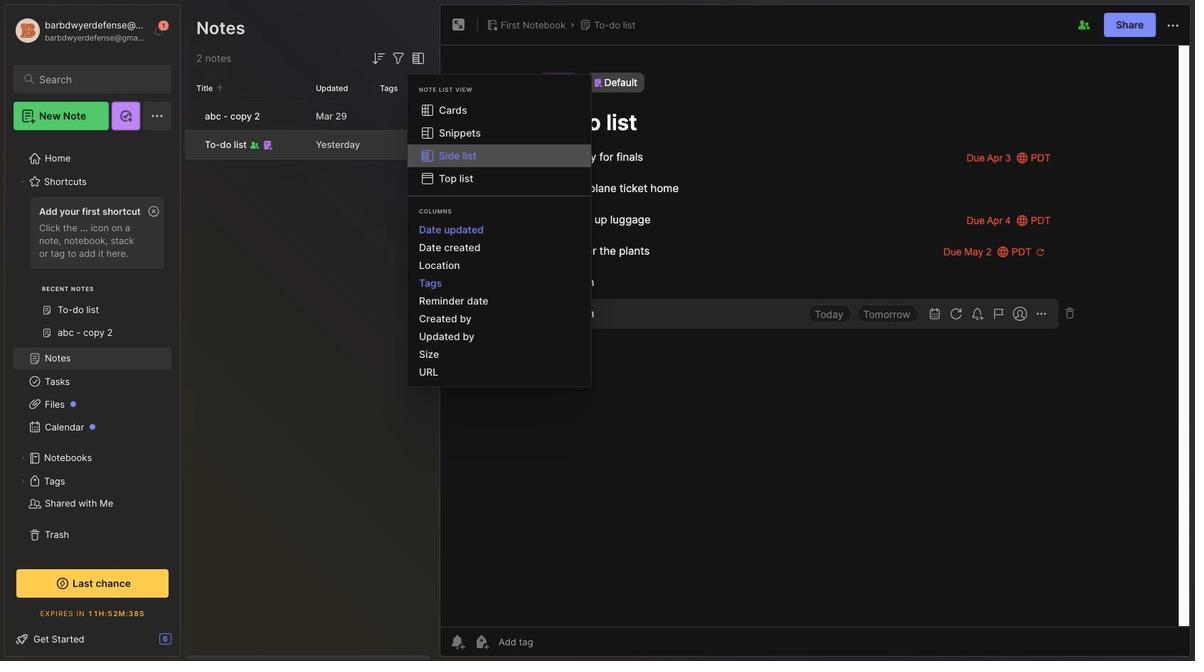 Task type: describe. For each thing, give the bounding box(es) containing it.
main element
[[0, 0, 185, 661]]

expand tags image
[[19, 477, 27, 485]]

Note Editor text field
[[440, 45, 1190, 627]]

Sort options field
[[370, 50, 387, 67]]

Add tag field
[[497, 635, 605, 648]]

more actions image
[[1165, 17, 1182, 34]]

2 cell from the top
[[185, 131, 196, 159]]

group inside main "element"
[[14, 193, 171, 353]]

add filters image
[[390, 50, 407, 67]]

Search text field
[[39, 73, 159, 86]]



Task type: vqa. For each thing, say whether or not it's contained in the screenshot.
close IMAGE
no



Task type: locate. For each thing, give the bounding box(es) containing it.
Account field
[[14, 16, 145, 45]]

cell
[[185, 102, 196, 130], [185, 131, 196, 159]]

note window element
[[440, 4, 1191, 660]]

Help and Learning task checklist field
[[5, 628, 180, 650]]

1 dropdown list menu from the top
[[408, 99, 591, 190]]

Add filters field
[[390, 50, 407, 67]]

tree inside main "element"
[[5, 139, 180, 555]]

2 dropdown list menu from the top
[[408, 221, 591, 381]]

View options field
[[407, 50, 427, 67]]

dropdown list menu
[[408, 99, 591, 190], [408, 221, 591, 381]]

row group
[[185, 102, 438, 160]]

More actions field
[[1165, 16, 1182, 34]]

0 vertical spatial dropdown list menu
[[408, 99, 591, 190]]

1 vertical spatial dropdown list menu
[[408, 221, 591, 381]]

None search field
[[39, 70, 159, 88]]

none search field inside main "element"
[[39, 70, 159, 88]]

expand note image
[[450, 16, 468, 33]]

1 vertical spatial cell
[[185, 131, 196, 159]]

click to collapse image
[[180, 635, 190, 652]]

group
[[14, 193, 171, 353]]

1 cell from the top
[[185, 102, 196, 130]]

add tag image
[[473, 633, 490, 650]]

tree
[[5, 139, 180, 555]]

0 vertical spatial cell
[[185, 102, 196, 130]]

add a reminder image
[[449, 633, 466, 650]]

expand notebooks image
[[19, 454, 27, 463]]

menu item
[[408, 144, 591, 167]]



